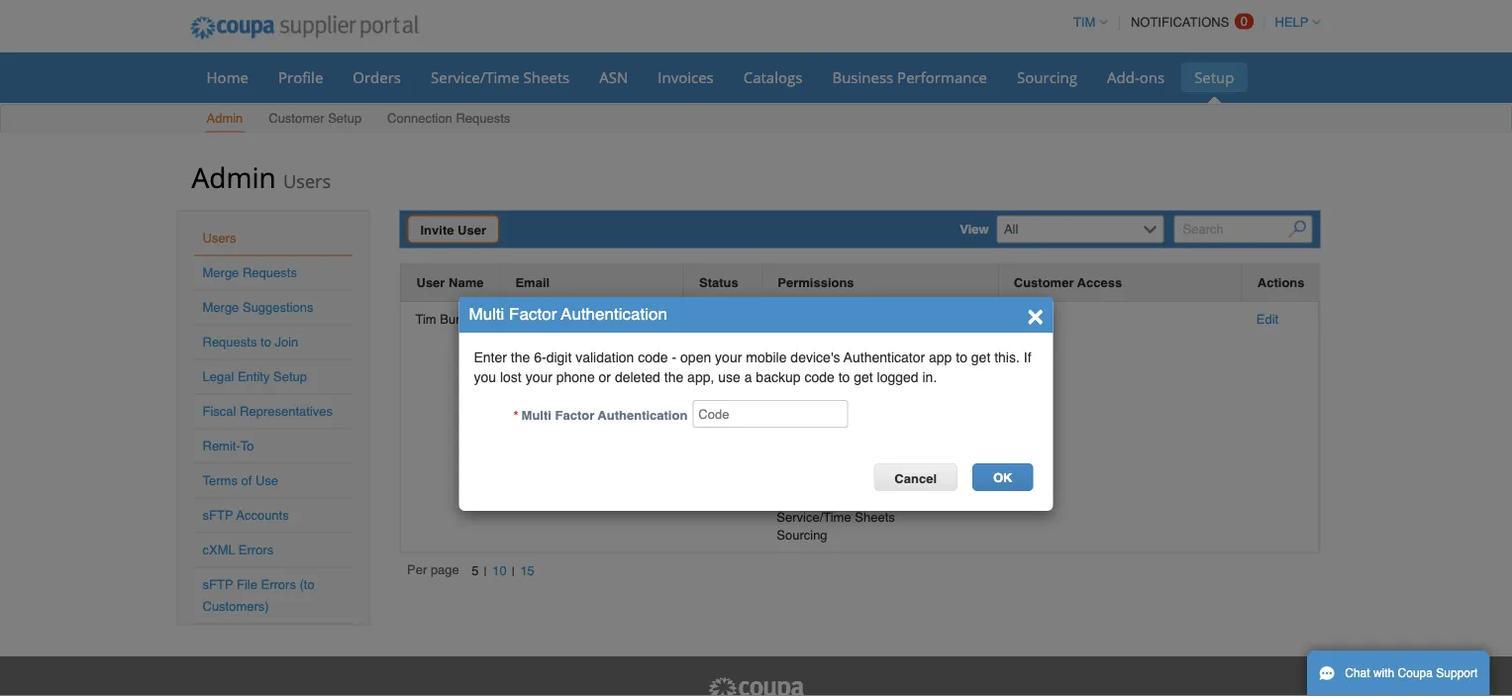 Task type: describe. For each thing, give the bounding box(es) containing it.
entity
[[238, 369, 270, 384]]

requests to join link
[[202, 335, 298, 350]]

sourcing inside service/time sheets sourcing
[[777, 528, 827, 542]]

5 button
[[466, 561, 484, 581]]

enter the 6-digit validation code - open your mobile device's authenticator app to get this. if you lost your phone or deleted the app, use a backup code to get logged in.
[[474, 350, 1031, 385]]

merge requests link
[[202, 265, 297, 280]]

15
[[520, 564, 535, 578]]

cxml errors link
[[202, 543, 274, 557]]

sftp for sftp file errors (to customers)
[[202, 577, 233, 592]]

invite
[[420, 222, 454, 237]]

business inside "asns admin business performance catalogs early payments invoices order changes"
[[777, 347, 829, 362]]

-
[[672, 350, 676, 365]]

sheets for service/time sheets sourcing
[[855, 510, 895, 524]]

or
[[599, 369, 611, 385]]

connection requests link
[[386, 106, 511, 132]]

coupa
[[1398, 666, 1433, 680]]

remit-to
[[202, 439, 254, 454]]

users link
[[202, 231, 236, 246]]

a
[[744, 369, 752, 385]]

ok
[[993, 470, 1012, 485]]

fiscal
[[202, 404, 236, 419]]

admin link
[[205, 106, 244, 132]]

legal entity setup
[[202, 369, 307, 384]]

invite user
[[420, 222, 486, 237]]

terms of use link
[[202, 473, 278, 488]]

asn
[[599, 67, 628, 87]]

legal entity setup link
[[202, 369, 307, 384]]

open
[[680, 350, 711, 365]]

0 vertical spatial catalogs
[[743, 67, 802, 87]]

1 horizontal spatial to
[[838, 369, 850, 385]]

sftp file errors (to customers) link
[[202, 577, 315, 614]]

0 vertical spatial sourcing
[[1017, 67, 1077, 87]]

0 horizontal spatial get
[[854, 369, 873, 385]]

requests for connection requests
[[456, 111, 510, 126]]

status button
[[699, 272, 738, 293]]

5 | 10 | 15
[[471, 564, 535, 579]]

device's
[[791, 350, 840, 365]]

to
[[240, 439, 254, 454]]

invite user link
[[407, 215, 499, 243]]

0 vertical spatial get
[[971, 350, 990, 365]]

legal
[[202, 369, 234, 384]]

customer for customer setup
[[269, 111, 324, 126]]

file
[[237, 577, 257, 592]]

use
[[718, 369, 740, 385]]

business inside "link"
[[832, 67, 893, 87]]

0 horizontal spatial multi
[[469, 304, 504, 323]]

cxml
[[202, 543, 235, 557]]

view
[[960, 222, 989, 237]]

1 horizontal spatial user
[[458, 222, 486, 237]]

1 vertical spatial users
[[202, 231, 236, 246]]

10 button
[[487, 561, 512, 581]]

1 vertical spatial authentication
[[598, 407, 688, 422]]

admin users
[[192, 158, 331, 196]]

with
[[1373, 666, 1394, 680]]

tim burton
[[415, 311, 478, 326]]

invoices link
[[645, 62, 727, 92]]

search image
[[1288, 220, 1306, 238]]

sheets for service/time sheets
[[523, 67, 570, 87]]

1 vertical spatial your
[[525, 369, 552, 385]]

suggestions
[[243, 300, 313, 315]]

accounts
[[236, 508, 289, 523]]

authenticator
[[844, 350, 925, 365]]

email button
[[515, 272, 550, 293]]

add-
[[1107, 67, 1139, 87]]

1 vertical spatial multi
[[521, 407, 551, 422]]

users inside admin users
[[283, 168, 331, 193]]

setup link
[[1181, 62, 1247, 92]]

0 vertical spatial coupa supplier portal image
[[177, 3, 432, 52]]

0 horizontal spatial to
[[260, 335, 271, 350]]

0 vertical spatial errors
[[238, 543, 274, 557]]

service/time sheets link
[[418, 62, 582, 92]]

connection
[[387, 111, 452, 126]]

multi factor authentication
[[469, 304, 667, 323]]

customer setup link
[[268, 106, 363, 132]]

permissions button
[[778, 272, 854, 293]]

validation
[[576, 350, 634, 365]]

ok button
[[972, 463, 1033, 491]]

× button
[[1027, 298, 1043, 330]]

2 | from the left
[[512, 564, 515, 579]]

chat
[[1345, 666, 1370, 680]]

15 button
[[515, 561, 540, 581]]

sftp accounts link
[[202, 508, 289, 523]]

active button
[[698, 310, 747, 340]]

1 horizontal spatial your
[[715, 350, 742, 365]]

early
[[777, 384, 806, 398]]

page
[[431, 562, 459, 577]]

permissions
[[778, 275, 854, 290]]

5
[[471, 564, 479, 578]]

service/time for service/time sheets
[[431, 67, 519, 87]]

user name button
[[416, 272, 484, 293]]

sftp file errors (to customers)
[[202, 577, 315, 614]]

of
[[241, 473, 252, 488]]

merge for merge suggestions
[[202, 300, 239, 315]]

if
[[1024, 350, 1031, 365]]

0 vertical spatial factor
[[509, 304, 557, 323]]

customer access button
[[1014, 272, 1122, 293]]

representatives
[[240, 404, 333, 419]]

orders link
[[340, 62, 414, 92]]



Task type: locate. For each thing, give the bounding box(es) containing it.
admin down home link
[[206, 111, 243, 126]]

terms
[[202, 473, 238, 488]]

requests inside connection requests link
[[456, 111, 510, 126]]

customer for customer access
[[1014, 275, 1074, 290]]

user inside button
[[416, 275, 445, 290]]

sftp up cxml at the left of the page
[[202, 508, 233, 523]]

none
[[1013, 311, 1043, 326]]

1 vertical spatial errors
[[261, 577, 296, 592]]

customer up × button
[[1014, 275, 1074, 290]]

admin for admin users
[[192, 158, 276, 196]]

2 horizontal spatial to
[[956, 350, 967, 365]]

sftp inside sftp file errors (to customers)
[[202, 577, 233, 592]]

to down device's
[[838, 369, 850, 385]]

sftp accounts
[[202, 508, 289, 523]]

user right invite
[[458, 222, 486, 237]]

the down -
[[664, 369, 683, 385]]

sheets inside service/time sheets sourcing
[[855, 510, 895, 524]]

service/time sheets
[[431, 67, 570, 87]]

get left this.
[[971, 350, 990, 365]]

business right "catalogs" link
[[832, 67, 893, 87]]

0 horizontal spatial |
[[484, 564, 487, 579]]

burton
[[440, 311, 478, 326]]

cancel link
[[874, 463, 958, 491]]

0 vertical spatial merge
[[202, 265, 239, 280]]

0 vertical spatial customer
[[269, 111, 324, 126]]

user
[[458, 222, 486, 237], [416, 275, 445, 290]]

navigation containing per page
[[407, 561, 540, 582]]

customer setup
[[269, 111, 362, 126]]

app
[[929, 350, 952, 365]]

admin
[[206, 111, 243, 126], [192, 158, 276, 196], [777, 329, 813, 344]]

fiscal representatives
[[202, 404, 333, 419]]

service/time inside service/time sheets sourcing
[[777, 510, 851, 524]]

sftp for sftp accounts
[[202, 508, 233, 523]]

1 horizontal spatial sheets
[[855, 510, 895, 524]]

1 vertical spatial merge
[[202, 300, 239, 315]]

1 horizontal spatial invoices
[[777, 402, 824, 416]]

0 vertical spatial code
[[638, 350, 668, 365]]

add-ons link
[[1094, 62, 1177, 92]]

sourcing
[[1017, 67, 1077, 87], [777, 528, 827, 542]]

2 merge from the top
[[202, 300, 239, 315]]

customer down profile link
[[269, 111, 324, 126]]

0 horizontal spatial the
[[511, 350, 530, 365]]

active
[[706, 314, 739, 331]]

1 vertical spatial invoices
[[777, 402, 824, 416]]

Code text field
[[692, 400, 848, 428]]

1 vertical spatial business
[[777, 347, 829, 362]]

invoices inside 'link'
[[658, 67, 714, 87]]

setup down join
[[273, 369, 307, 384]]

customer inside button
[[1014, 275, 1074, 290]]

catalogs inside "asns admin business performance catalogs early payments invoices order changes"
[[777, 365, 827, 380]]

1 | from the left
[[484, 564, 487, 579]]

multi
[[469, 304, 504, 323], [521, 407, 551, 422]]

enter
[[474, 350, 507, 365]]

2 vertical spatial setup
[[273, 369, 307, 384]]

authentication
[[561, 304, 667, 323], [598, 407, 688, 422]]

business up backup
[[777, 347, 829, 362]]

0 vertical spatial authentication
[[561, 304, 667, 323]]

timburton1006@gmail.com
[[514, 311, 668, 326]]

invoices inside "asns admin business performance catalogs early payments invoices order changes"
[[777, 402, 824, 416]]

2 vertical spatial requests
[[202, 335, 257, 350]]

support
[[1436, 666, 1478, 680]]

home
[[206, 67, 249, 87]]

0 vertical spatial business
[[832, 67, 893, 87]]

coupa supplier portal image
[[177, 3, 432, 52], [706, 676, 806, 696]]

changes
[[813, 420, 865, 434]]

asns
[[777, 311, 809, 326]]

1 vertical spatial customer
[[1014, 275, 1074, 290]]

0 vertical spatial your
[[715, 350, 742, 365]]

user name
[[416, 275, 484, 290]]

1 vertical spatial requests
[[243, 265, 297, 280]]

payments
[[809, 384, 867, 398]]

errors inside sftp file errors (to customers)
[[261, 577, 296, 592]]

Search text field
[[1174, 215, 1312, 243]]

0 vertical spatial setup
[[1194, 67, 1234, 87]]

your up use
[[715, 350, 742, 365]]

use
[[255, 473, 278, 488]]

remit-to link
[[202, 439, 254, 454]]

| right 5 on the left bottom of the page
[[484, 564, 487, 579]]

0 vertical spatial users
[[283, 168, 331, 193]]

0 vertical spatial admin
[[206, 111, 243, 126]]

1 horizontal spatial code
[[804, 369, 834, 385]]

0 horizontal spatial your
[[525, 369, 552, 385]]

asn link
[[586, 62, 641, 92]]

0 horizontal spatial service/time
[[431, 67, 519, 87]]

10
[[492, 564, 507, 578]]

1 horizontal spatial |
[[512, 564, 515, 579]]

0 vertical spatial sheets
[[523, 67, 570, 87]]

service/time down order
[[777, 510, 851, 524]]

email
[[515, 275, 550, 290]]

1 vertical spatial the
[[664, 369, 683, 385]]

1 vertical spatial catalogs
[[777, 365, 827, 380]]

1 merge from the top
[[202, 265, 239, 280]]

service/time inside service/time sheets link
[[431, 67, 519, 87]]

to left join
[[260, 335, 271, 350]]

service/time up connection requests
[[431, 67, 519, 87]]

profile link
[[265, 62, 336, 92]]

0 vertical spatial sftp
[[202, 508, 233, 523]]

setup inside customer setup link
[[328, 111, 362, 126]]

setup inside setup link
[[1194, 67, 1234, 87]]

0 vertical spatial performance
[[897, 67, 987, 87]]

1 horizontal spatial customer
[[1014, 275, 1074, 290]]

lost
[[500, 369, 522, 385]]

0 horizontal spatial business
[[777, 347, 829, 362]]

1 horizontal spatial get
[[971, 350, 990, 365]]

requests to join
[[202, 335, 298, 350]]

1 vertical spatial code
[[804, 369, 834, 385]]

cxml errors
[[202, 543, 274, 557]]

authentication up validation
[[561, 304, 667, 323]]

1 vertical spatial performance
[[832, 347, 906, 362]]

1 horizontal spatial service/time
[[777, 510, 851, 524]]

chat with coupa support
[[1345, 666, 1478, 680]]

factor down the phone
[[555, 407, 594, 422]]

your down 6-
[[525, 369, 552, 385]]

1 vertical spatial admin
[[192, 158, 276, 196]]

1 vertical spatial sourcing
[[777, 528, 827, 542]]

0 horizontal spatial coupa supplier portal image
[[177, 3, 432, 52]]

1 vertical spatial user
[[416, 275, 445, 290]]

1 horizontal spatial users
[[283, 168, 331, 193]]

0 vertical spatial requests
[[456, 111, 510, 126]]

1 horizontal spatial the
[[664, 369, 683, 385]]

business
[[832, 67, 893, 87], [777, 347, 829, 362]]

you
[[474, 369, 496, 385]]

0 vertical spatial service/time
[[431, 67, 519, 87]]

multi right the *
[[521, 407, 551, 422]]

requests up legal
[[202, 335, 257, 350]]

phone
[[556, 369, 595, 385]]

authentication down deleted
[[598, 407, 688, 422]]

0 horizontal spatial code
[[638, 350, 668, 365]]

*
[[513, 407, 518, 422]]

setup right ons
[[1194, 67, 1234, 87]]

catalogs down device's
[[777, 365, 827, 380]]

| right '10'
[[512, 564, 515, 579]]

customer access
[[1014, 275, 1122, 290]]

0 horizontal spatial invoices
[[658, 67, 714, 87]]

in.
[[922, 369, 937, 385]]

6-
[[534, 350, 546, 365]]

invoices up order
[[777, 402, 824, 416]]

1 horizontal spatial sourcing
[[1017, 67, 1077, 87]]

admin down admin link
[[192, 158, 276, 196]]

service/time for service/time sheets sourcing
[[777, 510, 851, 524]]

sheets down cancel
[[855, 510, 895, 524]]

* multi factor authentication
[[513, 407, 688, 422]]

0 horizontal spatial customer
[[269, 111, 324, 126]]

sheets inside service/time sheets link
[[523, 67, 570, 87]]

0 vertical spatial invoices
[[658, 67, 714, 87]]

performance inside "link"
[[897, 67, 987, 87]]

0 vertical spatial multi
[[469, 304, 504, 323]]

merge down users link
[[202, 265, 239, 280]]

0 horizontal spatial sourcing
[[777, 528, 827, 542]]

admin down asns at the top right of the page
[[777, 329, 813, 344]]

1 horizontal spatial multi
[[521, 407, 551, 422]]

2 horizontal spatial setup
[[1194, 67, 1234, 87]]

cancel
[[894, 471, 937, 486]]

merge requests
[[202, 265, 297, 280]]

users
[[283, 168, 331, 193], [202, 231, 236, 246]]

the left 6-
[[511, 350, 530, 365]]

code down device's
[[804, 369, 834, 385]]

requests for merge requests
[[243, 265, 297, 280]]

connection requests
[[387, 111, 510, 126]]

0 horizontal spatial user
[[416, 275, 445, 290]]

merge for merge requests
[[202, 265, 239, 280]]

1 horizontal spatial business
[[832, 67, 893, 87]]

multi down name
[[469, 304, 504, 323]]

catalogs right invoices 'link'
[[743, 67, 802, 87]]

this.
[[994, 350, 1020, 365]]

remit-
[[202, 439, 240, 454]]

user left name
[[416, 275, 445, 290]]

sheets left asn
[[523, 67, 570, 87]]

1 horizontal spatial coupa supplier portal image
[[706, 676, 806, 696]]

1 vertical spatial service/time
[[777, 510, 851, 524]]

asns admin business performance catalogs early payments invoices order changes
[[777, 311, 906, 434]]

1 vertical spatial setup
[[328, 111, 362, 126]]

(to
[[300, 577, 315, 592]]

errors down 'accounts'
[[238, 543, 274, 557]]

mobile
[[746, 350, 787, 365]]

digit
[[546, 350, 572, 365]]

errors left (to
[[261, 577, 296, 592]]

2 vertical spatial admin
[[777, 329, 813, 344]]

0 horizontal spatial sheets
[[523, 67, 570, 87]]

service/time sheets sourcing
[[777, 510, 895, 542]]

terms of use
[[202, 473, 278, 488]]

business performance
[[832, 67, 987, 87]]

to right app
[[956, 350, 967, 365]]

profile
[[278, 67, 323, 87]]

sheets
[[523, 67, 570, 87], [855, 510, 895, 524]]

1 horizontal spatial setup
[[328, 111, 362, 126]]

navigation
[[407, 561, 540, 582]]

fiscal representatives link
[[202, 404, 333, 419]]

orders
[[353, 67, 401, 87]]

catalogs link
[[730, 62, 815, 92]]

admin for admin
[[206, 111, 243, 126]]

setup
[[1194, 67, 1234, 87], [328, 111, 362, 126], [273, 369, 307, 384]]

1 vertical spatial coupa supplier portal image
[[706, 676, 806, 696]]

customers)
[[202, 599, 269, 614]]

1 vertical spatial get
[[854, 369, 873, 385]]

×
[[1027, 298, 1043, 330]]

performance inside "asns admin business performance catalogs early payments invoices order changes"
[[832, 347, 906, 362]]

admin inside "asns admin business performance catalogs early payments invoices order changes"
[[777, 329, 813, 344]]

customer
[[269, 111, 324, 126], [1014, 275, 1074, 290]]

0 vertical spatial user
[[458, 222, 486, 237]]

app,
[[687, 369, 714, 385]]

setup down orders link
[[328, 111, 362, 126]]

2 sftp from the top
[[202, 577, 233, 592]]

code left -
[[638, 350, 668, 365]]

0 vertical spatial the
[[511, 350, 530, 365]]

access
[[1077, 275, 1122, 290]]

edit link
[[1256, 311, 1279, 326]]

users down customer setup link
[[283, 168, 331, 193]]

factor down email button
[[509, 304, 557, 323]]

1 vertical spatial factor
[[555, 407, 594, 422]]

1 sftp from the top
[[202, 508, 233, 523]]

timburton1006@gmail.com link
[[514, 311, 668, 326]]

1 vertical spatial sheets
[[855, 510, 895, 524]]

to
[[260, 335, 271, 350], [956, 350, 967, 365], [838, 369, 850, 385]]

invoices right asn
[[658, 67, 714, 87]]

sftp up customers) at the left bottom of the page
[[202, 577, 233, 592]]

your
[[715, 350, 742, 365], [525, 369, 552, 385]]

users up merge requests link
[[202, 231, 236, 246]]

0 horizontal spatial setup
[[273, 369, 307, 384]]

merge down merge requests link
[[202, 300, 239, 315]]

get down authenticator
[[854, 369, 873, 385]]

per page
[[407, 562, 459, 577]]

requests up "suggestions"
[[243, 265, 297, 280]]

0 horizontal spatial users
[[202, 231, 236, 246]]

backup
[[756, 369, 801, 385]]

requests down service/time sheets link
[[456, 111, 510, 126]]

per
[[407, 562, 427, 577]]

1 vertical spatial sftp
[[202, 577, 233, 592]]



Task type: vqa. For each thing, say whether or not it's contained in the screenshot.
the middle 'Requests'
yes



